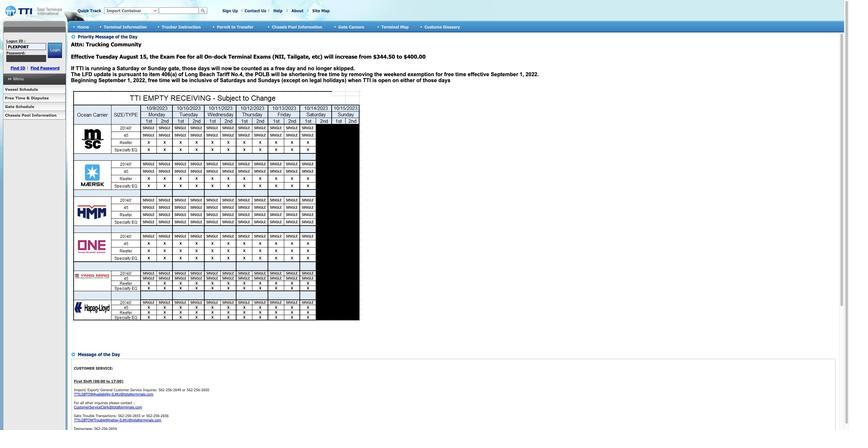 Task type: locate. For each thing, give the bounding box(es) containing it.
pool down gate schedule
[[22, 113, 31, 117]]

2 find from the left
[[31, 66, 39, 70]]

sign up link
[[223, 8, 238, 13]]

chassis
[[272, 24, 287, 29], [5, 113, 20, 117]]

None password field
[[6, 55, 46, 62]]

0 vertical spatial schedule
[[19, 87, 38, 92]]

find for find id
[[11, 66, 19, 70]]

sign
[[223, 8, 231, 13]]

find
[[11, 66, 19, 70], [31, 66, 39, 70]]

terminal for terminal map
[[382, 24, 399, 29]]

id
[[19, 39, 23, 43], [20, 66, 25, 70]]

1 vertical spatial schedule
[[16, 105, 34, 109]]

chassis down help
[[272, 24, 287, 29]]

0 vertical spatial chassis
[[272, 24, 287, 29]]

map
[[321, 8, 330, 13], [400, 24, 409, 29]]

logon
[[6, 39, 18, 43]]

1 horizontal spatial terminal
[[382, 24, 399, 29]]

schedule down free time & disputes
[[16, 105, 34, 109]]

1 vertical spatial id
[[20, 66, 25, 70]]

gate schedule
[[5, 105, 34, 109]]

map right site
[[321, 8, 330, 13]]

customs glossary
[[425, 24, 460, 29]]

map for site map
[[321, 8, 330, 13]]

chassis pool information
[[272, 24, 322, 29], [5, 113, 57, 117]]

find for find password
[[31, 66, 39, 70]]

gate camera
[[338, 24, 364, 29]]

password
[[40, 66, 60, 70]]

chassis pool information link
[[3, 111, 66, 120]]

1 horizontal spatial pool
[[288, 24, 297, 29]]

help
[[273, 8, 283, 13]]

0 vertical spatial chassis pool information
[[272, 24, 322, 29]]

0 vertical spatial pool
[[288, 24, 297, 29]]

1 vertical spatial pool
[[22, 113, 31, 117]]

vessel
[[5, 87, 18, 92]]

0 horizontal spatial pool
[[22, 113, 31, 117]]

0 vertical spatial id
[[19, 39, 23, 43]]

0 horizontal spatial map
[[321, 8, 330, 13]]

permit
[[217, 24, 230, 29]]

1 horizontal spatial map
[[400, 24, 409, 29]]

1 horizontal spatial find
[[31, 66, 39, 70]]

0 horizontal spatial chassis pool information
[[5, 113, 57, 117]]

chassis pool information down about link
[[272, 24, 322, 29]]

0 horizontal spatial terminal
[[104, 24, 122, 29]]

1 vertical spatial chassis
[[5, 113, 20, 117]]

0 horizontal spatial find
[[11, 66, 19, 70]]

:
[[24, 39, 26, 43]]

gate down free
[[5, 105, 14, 109]]

to
[[232, 24, 236, 29]]

id left :
[[19, 39, 23, 43]]

information
[[123, 24, 147, 29], [298, 24, 322, 29], [32, 113, 57, 117]]

free time & disputes link
[[3, 94, 66, 103]]

map left customs
[[400, 24, 409, 29]]

login image
[[48, 43, 62, 58]]

chassis pool information down gate schedule link
[[5, 113, 57, 117]]

quick track
[[78, 8, 101, 13]]

find password
[[31, 66, 60, 70]]

transfer
[[237, 24, 254, 29]]

chassis down gate schedule
[[5, 113, 20, 117]]

1 terminal from the left
[[104, 24, 122, 29]]

1 horizontal spatial gate
[[338, 24, 348, 29]]

1 vertical spatial gate
[[5, 105, 14, 109]]

map for terminal map
[[400, 24, 409, 29]]

0 vertical spatial map
[[321, 8, 330, 13]]

terminal
[[104, 24, 122, 29], [382, 24, 399, 29]]

find left password
[[31, 66, 39, 70]]

vessel schedule
[[5, 87, 38, 92]]

pool down about link
[[288, 24, 297, 29]]

gate
[[338, 24, 348, 29], [5, 105, 14, 109]]

schedule
[[19, 87, 38, 92], [16, 105, 34, 109]]

glossary
[[443, 24, 460, 29]]

customs
[[425, 24, 442, 29]]

None text field
[[159, 7, 199, 14], [6, 43, 46, 50], [159, 7, 199, 14], [6, 43, 46, 50]]

terminal for terminal information
[[104, 24, 122, 29]]

2 terminal from the left
[[382, 24, 399, 29]]

1 vertical spatial map
[[400, 24, 409, 29]]

0 horizontal spatial gate
[[5, 105, 14, 109]]

schedule up &
[[19, 87, 38, 92]]

free
[[5, 96, 14, 100]]

trucker instruction
[[162, 24, 201, 29]]

find id link
[[11, 66, 25, 70]]

find down password:
[[11, 66, 19, 70]]

track
[[90, 8, 101, 13]]

pool
[[288, 24, 297, 29], [22, 113, 31, 117]]

id down password:
[[20, 66, 25, 70]]

1 find from the left
[[11, 66, 19, 70]]

1 horizontal spatial chassis pool information
[[272, 24, 322, 29]]

0 vertical spatial gate
[[338, 24, 348, 29]]

&
[[27, 96, 30, 100]]

gate left the camera
[[338, 24, 348, 29]]

time
[[15, 96, 25, 100]]

contact us link
[[245, 8, 266, 13]]



Task type: describe. For each thing, give the bounding box(es) containing it.
id for logon
[[19, 39, 23, 43]]

gate schedule link
[[3, 103, 66, 111]]

sign up
[[223, 8, 238, 13]]

quick
[[78, 8, 89, 13]]

site map link
[[312, 8, 330, 13]]

1 horizontal spatial information
[[123, 24, 147, 29]]

vessel schedule link
[[3, 85, 66, 94]]

us
[[261, 8, 266, 13]]

password:
[[6, 51, 25, 55]]

help link
[[273, 8, 283, 13]]

id for find
[[20, 66, 25, 70]]

site map
[[312, 8, 330, 13]]

find password link
[[31, 66, 60, 70]]

contact us
[[245, 8, 266, 13]]

site
[[312, 8, 320, 13]]

2 horizontal spatial information
[[298, 24, 322, 29]]

permit to transfer
[[217, 24, 254, 29]]

0 horizontal spatial chassis
[[5, 113, 20, 117]]

1 vertical spatial chassis pool information
[[5, 113, 57, 117]]

logon id :
[[6, 39, 26, 43]]

free time & disputes
[[5, 96, 49, 100]]

find id
[[11, 66, 25, 70]]

about link
[[292, 8, 304, 13]]

disputes
[[31, 96, 49, 100]]

gate for gate schedule
[[5, 105, 14, 109]]

terminal map
[[382, 24, 409, 29]]

schedule for gate schedule
[[16, 105, 34, 109]]

schedule for vessel schedule
[[19, 87, 38, 92]]

gate for gate camera
[[338, 24, 348, 29]]

up
[[233, 8, 238, 13]]

instruction
[[178, 24, 201, 29]]

contact
[[245, 8, 260, 13]]

trucker
[[162, 24, 177, 29]]

home
[[77, 24, 89, 29]]

terminal information
[[104, 24, 147, 29]]

about
[[292, 8, 304, 13]]

camera
[[349, 24, 364, 29]]

1 horizontal spatial chassis
[[272, 24, 287, 29]]

0 horizontal spatial information
[[32, 113, 57, 117]]



Task type: vqa. For each thing, say whether or not it's contained in the screenshot.
(EDO)
no



